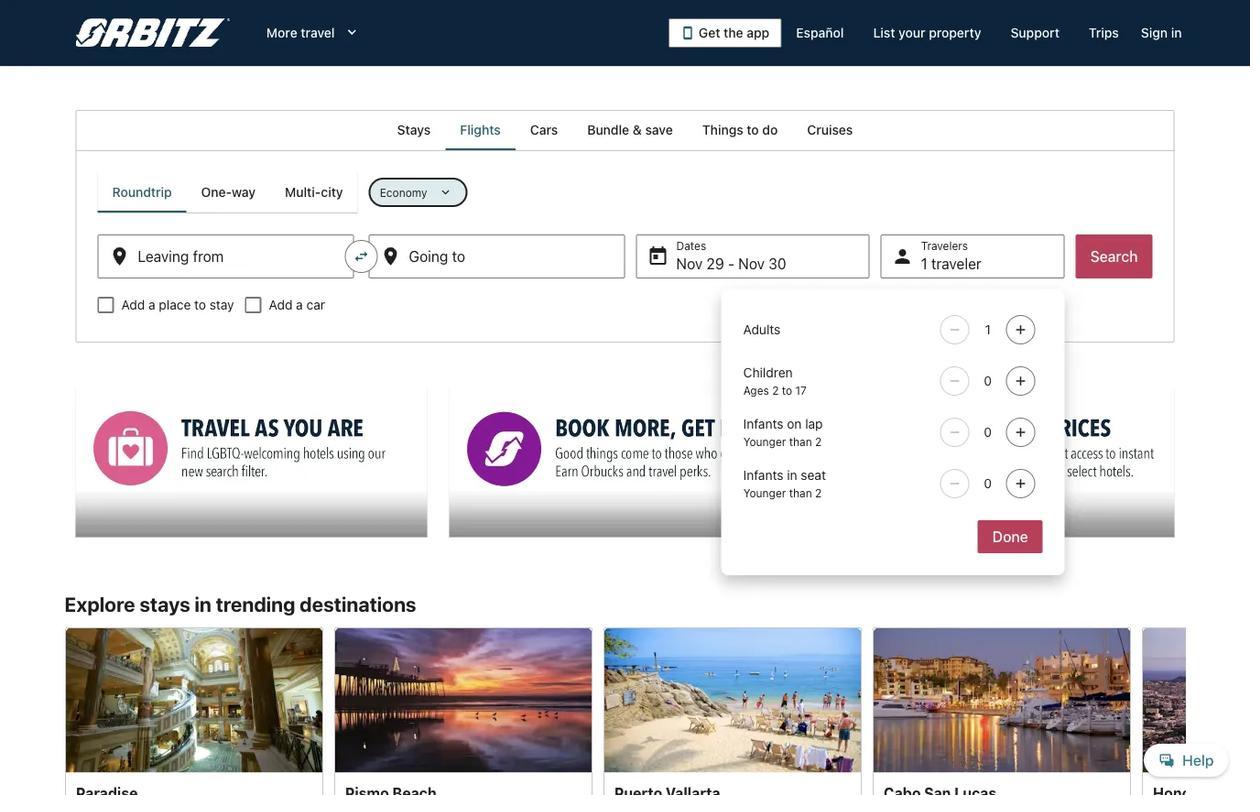 Task type: locate. For each thing, give the bounding box(es) containing it.
explore
[[65, 592, 135, 616]]

than down on
[[789, 435, 812, 448]]

to
[[747, 122, 759, 137], [194, 297, 206, 312], [782, 384, 793, 397]]

stays link
[[383, 110, 446, 150]]

infants down infants on lap younger than 2
[[744, 468, 784, 483]]

1 horizontal spatial nov
[[739, 255, 765, 273]]

nov left 29
[[677, 255, 703, 273]]

add left the place
[[121, 297, 145, 312]]

in right stays
[[195, 592, 212, 616]]

property
[[929, 25, 982, 40]]

add left car
[[269, 297, 293, 312]]

2 down seat
[[815, 486, 822, 499]]

search
[[1091, 248, 1138, 265]]

list your property
[[874, 25, 982, 40]]

explore stays in trending destinations main content
[[0, 110, 1251, 795]]

younger for infants on lap
[[744, 435, 786, 448]]

0 vertical spatial to
[[747, 122, 759, 137]]

1 vertical spatial than
[[789, 486, 812, 499]]

add a place to stay
[[121, 297, 234, 312]]

tab list
[[76, 110, 1175, 150], [98, 172, 358, 213]]

2 inside infants in seat younger than 2
[[815, 486, 822, 499]]

2 for on
[[815, 435, 822, 448]]

add for add a place to stay
[[121, 297, 145, 312]]

0 vertical spatial tab list
[[76, 110, 1175, 150]]

roundtrip link
[[98, 172, 187, 213]]

increase the number of children image
[[1010, 374, 1032, 388]]

2 vertical spatial to
[[782, 384, 793, 397]]

in right sign on the top right
[[1172, 25, 1182, 40]]

0 horizontal spatial nov
[[677, 255, 703, 273]]

trending
[[216, 592, 295, 616]]

1 horizontal spatial to
[[747, 122, 759, 137]]

travel
[[301, 25, 335, 40]]

add
[[121, 297, 145, 312], [269, 297, 293, 312]]

2 younger from the top
[[744, 486, 786, 499]]

cars
[[530, 122, 558, 137]]

0 vertical spatial infants
[[744, 416, 784, 432]]

1 horizontal spatial a
[[296, 297, 303, 312]]

get the app
[[699, 25, 770, 40]]

infants inside infants in seat younger than 2
[[744, 468, 784, 483]]

get
[[699, 25, 721, 40]]

a left car
[[296, 297, 303, 312]]

infants left on
[[744, 416, 784, 432]]

2 infants from the top
[[744, 468, 784, 483]]

0 horizontal spatial in
[[195, 592, 212, 616]]

decrease the number of children image
[[944, 374, 966, 388]]

in for sign
[[1172, 25, 1182, 40]]

1 vertical spatial younger
[[744, 486, 786, 499]]

in inside dropdown button
[[1172, 25, 1182, 40]]

traveler
[[932, 255, 982, 273]]

add for add a car
[[269, 297, 293, 312]]

done
[[993, 528, 1028, 546]]

flights
[[460, 122, 501, 137]]

in left seat
[[787, 468, 798, 483]]

1 nov from the left
[[677, 255, 703, 273]]

than
[[789, 435, 812, 448], [789, 486, 812, 499]]

children
[[744, 365, 793, 380]]

1 a from the left
[[148, 297, 155, 312]]

1 vertical spatial infants
[[744, 468, 784, 483]]

1 younger from the top
[[744, 435, 786, 448]]

younger down infants on lap younger than 2
[[744, 486, 786, 499]]

more travel
[[267, 25, 335, 40]]

adults
[[744, 322, 781, 337]]

0 vertical spatial 2
[[772, 384, 779, 397]]

1 horizontal spatial add
[[269, 297, 293, 312]]

younger up infants in seat younger than 2
[[744, 435, 786, 448]]

1 horizontal spatial in
[[787, 468, 798, 483]]

younger inside infants in seat younger than 2
[[744, 486, 786, 499]]

bundle & save
[[587, 122, 673, 137]]

sign in button
[[1134, 16, 1190, 49]]

1 vertical spatial tab list
[[98, 172, 358, 213]]

download the app button image
[[681, 26, 695, 40]]

pismo beach featuring a sunset, views and tropical scenes image
[[334, 627, 592, 772]]

younger inside infants on lap younger than 2
[[744, 435, 786, 448]]

2 horizontal spatial in
[[1172, 25, 1182, 40]]

save
[[645, 122, 673, 137]]

2 add from the left
[[269, 297, 293, 312]]

decrease the number of infants in seat image
[[944, 476, 966, 491]]

2 vertical spatial 2
[[815, 486, 822, 499]]

1 add from the left
[[121, 297, 145, 312]]

than for on
[[789, 435, 812, 448]]

stays
[[140, 592, 190, 616]]

infants inside infants on lap younger than 2
[[744, 416, 784, 432]]

nov
[[677, 255, 703, 273], [739, 255, 765, 273]]

1 than from the top
[[789, 435, 812, 448]]

decrease the number of adults image
[[944, 322, 966, 337]]

support link
[[996, 16, 1075, 49]]

0 horizontal spatial add
[[121, 297, 145, 312]]

one-way link
[[187, 172, 270, 213]]

destinations
[[300, 592, 416, 616]]

infants for infants in seat
[[744, 468, 784, 483]]

to left do
[[747, 122, 759, 137]]

to inside children ages 2 to 17
[[782, 384, 793, 397]]

trips
[[1089, 25, 1119, 40]]

2 inside infants on lap younger than 2
[[815, 435, 822, 448]]

one-way
[[201, 185, 256, 200]]

1 traveler button
[[881, 235, 1065, 279]]

1 vertical spatial to
[[194, 297, 206, 312]]

tab list containing roundtrip
[[98, 172, 358, 213]]

than for in
[[789, 486, 812, 499]]

to left 17
[[782, 384, 793, 397]]

0 horizontal spatial to
[[194, 297, 206, 312]]

cruises
[[807, 122, 853, 137]]

0 vertical spatial younger
[[744, 435, 786, 448]]

a
[[148, 297, 155, 312], [296, 297, 303, 312]]

younger
[[744, 435, 786, 448], [744, 486, 786, 499]]

2 down children
[[772, 384, 779, 397]]

1 vertical spatial 2
[[815, 435, 822, 448]]

trips link
[[1075, 16, 1134, 49]]

search button
[[1076, 235, 1153, 279]]

0 horizontal spatial a
[[148, 297, 155, 312]]

2 inside children ages 2 to 17
[[772, 384, 779, 397]]

list
[[874, 25, 896, 40]]

orbitz logo image
[[76, 18, 230, 48]]

to left stay
[[194, 297, 206, 312]]

the
[[724, 25, 744, 40]]

things to do
[[702, 122, 778, 137]]

one-
[[201, 185, 232, 200]]

in
[[1172, 25, 1182, 40], [787, 468, 798, 483], [195, 592, 212, 616]]

to for children ages 2 to 17
[[782, 384, 793, 397]]

than down seat
[[789, 486, 812, 499]]

2 a from the left
[[296, 297, 303, 312]]

0 vertical spatial than
[[789, 435, 812, 448]]

economy
[[380, 186, 427, 199]]

infants for infants on lap
[[744, 416, 784, 432]]

in inside infants in seat younger than 2
[[787, 468, 798, 483]]

español button
[[782, 16, 859, 49]]

a left the place
[[148, 297, 155, 312]]

than inside infants in seat younger than 2
[[789, 486, 812, 499]]

2 horizontal spatial to
[[782, 384, 793, 397]]

than inside infants on lap younger than 2
[[789, 435, 812, 448]]

2
[[772, 384, 779, 397], [815, 435, 822, 448], [815, 486, 822, 499]]

1 infants from the top
[[744, 416, 784, 432]]

2 down lap
[[815, 435, 822, 448]]

infants in seat younger than 2
[[744, 468, 826, 499]]

1 vertical spatial in
[[787, 468, 798, 483]]

infants
[[744, 416, 784, 432], [744, 468, 784, 483]]

ages
[[744, 384, 769, 397]]

nov right -
[[739, 255, 765, 273]]

children ages 2 to 17
[[744, 365, 807, 397]]

0 vertical spatial in
[[1172, 25, 1182, 40]]

2 than from the top
[[789, 486, 812, 499]]



Task type: describe. For each thing, give the bounding box(es) containing it.
increase the number of infants on lap image
[[1010, 425, 1032, 440]]

show next card image
[[1175, 719, 1197, 741]]

multi-
[[285, 185, 321, 200]]

your
[[899, 25, 926, 40]]

add a car
[[269, 297, 325, 312]]

sign
[[1141, 25, 1168, 40]]

cruises link
[[793, 110, 868, 150]]

opens in a new window image
[[75, 387, 91, 403]]

nov 29 - nov 30
[[677, 255, 787, 273]]

lap
[[806, 416, 823, 432]]

city
[[321, 185, 343, 200]]

2 vertical spatial in
[[195, 592, 212, 616]]

to for add a place to stay
[[194, 297, 206, 312]]

explore stays in trending destinations
[[65, 592, 416, 616]]

marina cabo san lucas which includes a marina, a coastal town and night scenes image
[[873, 627, 1131, 772]]

stays
[[397, 122, 431, 137]]

decrease the number of infants on lap image
[[944, 425, 966, 440]]

puerto vallarta showing a beach, general coastal views and kayaking or canoeing image
[[603, 627, 862, 772]]

car
[[307, 297, 325, 312]]

-
[[728, 255, 735, 273]]

things
[[702, 122, 744, 137]]

nov 29 - nov 30 button
[[636, 235, 870, 279]]

español
[[796, 25, 844, 40]]

increase the number of infants in seat image
[[1010, 476, 1032, 491]]

more
[[267, 25, 297, 40]]

flights link
[[446, 110, 516, 150]]

app
[[747, 25, 770, 40]]

a for place
[[148, 297, 155, 312]]

younger for infants in seat
[[744, 486, 786, 499]]

a for car
[[296, 297, 303, 312]]

tab list containing stays
[[76, 110, 1175, 150]]

seat
[[801, 468, 826, 483]]

1 traveler
[[921, 255, 982, 273]]

stay
[[210, 297, 234, 312]]

29
[[707, 255, 724, 273]]

show previous card image
[[54, 719, 76, 741]]

sign in
[[1141, 25, 1182, 40]]

makiki - lower punchbowl - tantalus showing landscape views, a sunset and a city image
[[1142, 627, 1251, 772]]

bundle & save link
[[573, 110, 688, 150]]

get the app link
[[669, 18, 782, 48]]

roundtrip
[[112, 185, 172, 200]]

in for infants
[[787, 468, 798, 483]]

17
[[796, 384, 807, 397]]

cars link
[[516, 110, 573, 150]]

bundle
[[587, 122, 630, 137]]

to inside tab list
[[747, 122, 759, 137]]

more travel button
[[252, 16, 375, 49]]

swap origin and destination values image
[[353, 248, 370, 265]]

place
[[159, 297, 191, 312]]

support
[[1011, 25, 1060, 40]]

infants on lap younger than 2
[[744, 416, 823, 448]]

done button
[[978, 520, 1043, 553]]

economy button
[[369, 178, 468, 207]]

on
[[787, 416, 802, 432]]

30
[[769, 255, 787, 273]]

do
[[763, 122, 778, 137]]

way
[[232, 185, 256, 200]]

things to do link
[[688, 110, 793, 150]]

2 for in
[[815, 486, 822, 499]]

opens in a new window image
[[448, 387, 465, 403]]

las vegas featuring interior views image
[[65, 627, 323, 772]]

1
[[921, 255, 928, 273]]

2 nov from the left
[[739, 255, 765, 273]]

multi-city
[[285, 185, 343, 200]]

list your property link
[[859, 16, 996, 49]]

multi-city link
[[270, 172, 358, 213]]

increase the number of adults image
[[1010, 322, 1032, 337]]

&
[[633, 122, 642, 137]]



Task type: vqa. For each thing, say whether or not it's contained in the screenshot.
the rightmost directional icon
no



